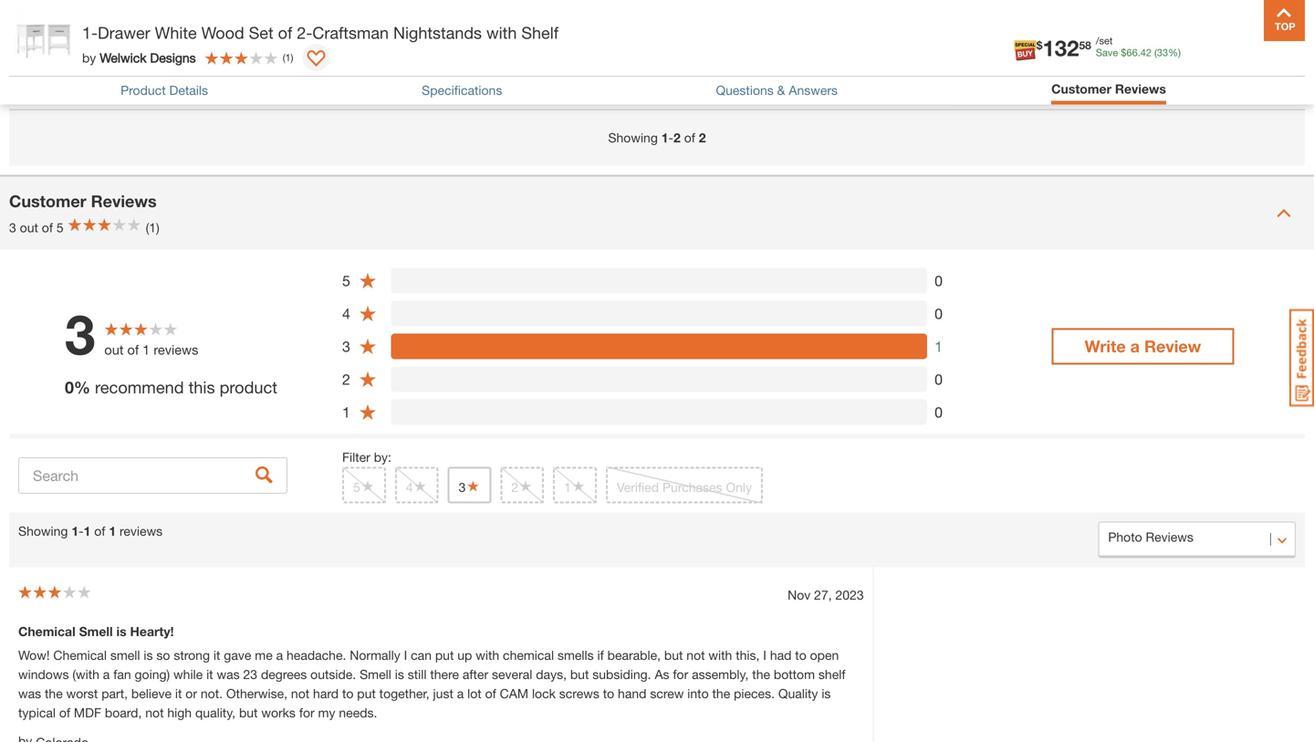 Task type: locate. For each thing, give the bounding box(es) containing it.
0 vertical spatial was
[[217, 667, 240, 682]]

3
[[9, 220, 16, 235], [65, 301, 95, 366], [342, 338, 351, 355], [459, 480, 466, 495]]

( 1 )
[[283, 52, 294, 63]]

star symbol image for 5
[[360, 480, 375, 493]]

star symbol image inside 5 button
[[360, 480, 375, 493]]

1 vertical spatial chemical
[[53, 648, 107, 663]]

lot
[[468, 686, 482, 701]]

5 button
[[342, 467, 386, 504]]

1 horizontal spatial 2023
[[836, 588, 864, 603]]

just
[[433, 686, 454, 701]]

questions
[[716, 83, 774, 98]]

0 vertical spatial nov
[[118, 74, 141, 89]]

1 horizontal spatial $
[[1122, 47, 1127, 58]]

0 horizontal spatial nightstands
[[37, 74, 106, 89]]

product
[[220, 377, 278, 397]]

2
[[674, 130, 681, 145], [699, 130, 706, 145], [342, 371, 351, 388], [512, 480, 519, 495]]

0 horizontal spatial for
[[299, 705, 315, 720]]

outside.
[[311, 667, 356, 682]]

but up the "screws"
[[571, 667, 589, 682]]

1 vertical spatial out
[[104, 342, 124, 357]]

star icon image for 2
[[359, 370, 377, 388]]

- for 1
[[79, 524, 84, 539]]

product
[[121, 83, 166, 98]]

chemical up (with
[[53, 648, 107, 663]]

1 vertical spatial reviews
[[120, 524, 163, 539]]

customer reviews up 3 out of 5
[[9, 191, 157, 211]]

1 vertical spatial can
[[411, 648, 432, 663]]

can inside the questions element
[[79, 40, 105, 60]]

specifications button
[[422, 83, 502, 98], [422, 83, 502, 98]]

1 vertical spatial was
[[18, 686, 41, 701]]

1 horizontal spatial put
[[435, 648, 454, 663]]

put up needs.
[[357, 686, 376, 701]]

chemical smell is hearty! wow! chemical smell is so strong it gave me a headache.  normally i can put up with chemical smells if bearable, but not with this, i had to open windows (with a fan going) while it was 23 degrees outside.  smell is still there after several days, but subsiding.  as for assembly, the bottom shelf was the worst part, believe it or not.  otherwise, not hard to put together, just a lot of cam lock screws to hand screw into the pieces.  quality is typical of mdf board, not high quality, but works for my needs.
[[18, 624, 846, 720]]

welwick
[[100, 50, 147, 65]]

write a review button
[[1052, 328, 1235, 365]]

normally
[[350, 648, 401, 663]]

gave
[[224, 648, 251, 663]]

to right had
[[796, 648, 807, 663]]

verified purchases only button
[[606, 467, 763, 504]]

1 vertical spatial smell
[[360, 667, 392, 682]]

1 horizontal spatial star symbol image
[[466, 480, 481, 493]]

2 horizontal spatial i
[[764, 648, 767, 663]]

it up not.
[[206, 667, 213, 682]]

1 vertical spatial 5
[[342, 272, 351, 289]]

is down shelf
[[822, 686, 831, 701]]

1 horizontal spatial 4
[[406, 480, 413, 495]]

hearty!
[[130, 624, 174, 639]]

nov 27, 2023
[[788, 588, 864, 603]]

3 star symbol image from the left
[[519, 480, 533, 493]]

smell
[[79, 624, 113, 639], [360, 667, 392, 682]]

product details
[[121, 83, 208, 98]]

not
[[687, 648, 705, 663], [291, 686, 310, 701], [145, 705, 164, 720]]

by down the q:
[[18, 74, 32, 89]]

it left or
[[175, 686, 182, 701]]

can
[[79, 40, 105, 60], [411, 648, 432, 663]]

customer reviews down save
[[1052, 81, 1167, 96]]

0 for 2
[[935, 371, 943, 388]]

feedback link image
[[1290, 309, 1315, 407]]

the
[[753, 667, 771, 682], [45, 686, 63, 701], [713, 686, 731, 701]]

nov left 27,
[[788, 588, 811, 603]]

star symbol image left the 1 button
[[519, 480, 533, 493]]

1 horizontal spatial can
[[411, 648, 432, 663]]

2023 down designs at the top left of the page
[[165, 74, 194, 89]]

1 vertical spatial 2023
[[836, 588, 864, 603]]

filter
[[342, 450, 371, 465]]

but down otherwise,
[[239, 705, 258, 720]]

star symbol image inside 2 button
[[519, 480, 533, 493]]

1
[[285, 52, 291, 63], [1169, 54, 1179, 74], [662, 130, 669, 145], [935, 338, 943, 355], [143, 342, 150, 357], [342, 404, 351, 421], [564, 480, 572, 495], [72, 524, 79, 539], [84, 524, 91, 539], [109, 524, 116, 539]]

2 vertical spatial but
[[239, 705, 258, 720]]

1 vertical spatial for
[[299, 705, 315, 720]]

reviews down search text field
[[120, 524, 163, 539]]

0 horizontal spatial 5
[[56, 220, 64, 235]]

star symbol image left 2 button
[[466, 480, 481, 493]]

was
[[217, 667, 240, 682], [18, 686, 41, 701]]

0 horizontal spatial reviews
[[91, 191, 157, 211]]

2 horizontal spatial but
[[665, 648, 683, 663]]

nightstands
[[394, 23, 482, 42], [37, 74, 106, 89]]

not down degrees
[[291, 686, 310, 701]]

0 for 4
[[935, 305, 943, 322]]

specifications
[[422, 83, 502, 98]]

star symbol image right 2 button
[[572, 480, 586, 493]]

0 vertical spatial nightstands
[[394, 23, 482, 42]]

questions element
[[9, 0, 1306, 110]]

star symbol image
[[360, 480, 375, 493], [466, 480, 481, 493], [519, 480, 533, 493]]

27,
[[815, 588, 832, 603]]

1 vertical spatial 4
[[406, 480, 413, 495]]

1 star symbol image from the left
[[413, 480, 428, 493]]

1 horizontal spatial -
[[669, 130, 674, 145]]

- down the questions element
[[669, 130, 674, 145]]

smell down normally
[[360, 667, 392, 682]]

1 answer
[[1169, 54, 1245, 74]]

$ left .
[[1122, 47, 1127, 58]]

to up needs.
[[342, 686, 354, 701]]

not.
[[201, 686, 223, 701]]

chemical up wow!
[[18, 624, 76, 639]]

2 star symbol image from the left
[[466, 480, 481, 493]]

(with
[[72, 667, 99, 682]]

0 horizontal spatial out
[[20, 220, 38, 235]]

the up 'pieces.'
[[753, 667, 771, 682]]

to down subsiding.
[[603, 686, 615, 701]]

craftsman
[[313, 23, 389, 42]]

0 for 5
[[935, 272, 943, 289]]

a left "fan"
[[103, 667, 110, 682]]

0 horizontal spatial nov
[[118, 74, 141, 89]]

by down 1-
[[82, 50, 96, 65]]

product details button
[[121, 83, 208, 98], [121, 83, 208, 98]]

needs.
[[339, 705, 377, 720]]

can up still on the left
[[411, 648, 432, 663]]

star symbol image inside 4 button
[[413, 480, 428, 493]]

drawer
[[98, 23, 150, 42]]

but up as at the bottom
[[665, 648, 683, 663]]

star symbol image down filter by:
[[360, 480, 375, 493]]

( left the )
[[283, 52, 285, 63]]

1 horizontal spatial the
[[713, 686, 731, 701]]

star symbol image inside 3 button
[[466, 480, 481, 493]]

0 vertical spatial reviews
[[154, 342, 198, 357]]

2 vertical spatial it
[[175, 686, 182, 701]]

not down believe
[[145, 705, 164, 720]]

0 vertical spatial but
[[665, 648, 683, 663]]

is left the so
[[144, 648, 153, 663]]

0 vertical spatial reviews
[[1116, 81, 1167, 96]]

0 vertical spatial smell
[[79, 624, 113, 639]]

0 horizontal spatial put
[[357, 686, 376, 701]]

0 vertical spatial customer reviews
[[1052, 81, 1167, 96]]

2 vertical spatial not
[[145, 705, 164, 720]]

1 horizontal spatial smell
[[360, 667, 392, 682]]

quality
[[779, 686, 818, 701]]

1 horizontal spatial nov
[[788, 588, 811, 603]]

not up assembly, at the right bottom
[[687, 648, 705, 663]]

1 horizontal spatial for
[[673, 667, 689, 682]]

1 inside the questions element
[[1169, 54, 1179, 74]]

1 horizontal spatial but
[[571, 667, 589, 682]]

)
[[291, 52, 294, 63]]

2 horizontal spatial 5
[[353, 480, 360, 495]]

1-drawer white wood set of 2-craftsman nightstands with shelf
[[82, 23, 559, 42]]

put
[[435, 648, 454, 663], [357, 686, 376, 701]]

58
[[1080, 39, 1092, 52]]

questions & answers
[[716, 83, 838, 98]]

0 horizontal spatial smell
[[79, 624, 113, 639]]

1 horizontal spatial (
[[1155, 47, 1158, 58]]

it left gave
[[214, 648, 220, 663]]

for right as at the bottom
[[673, 667, 689, 682]]

1 vertical spatial nightstands
[[37, 74, 106, 89]]

star symbol image inside the 1 button
[[572, 480, 586, 493]]

3 star icon image from the top
[[359, 338, 377, 355]]

by inside the questions element
[[18, 74, 32, 89]]

1 horizontal spatial out
[[104, 342, 124, 357]]

1 vertical spatial but
[[571, 667, 589, 682]]

nightstands down how
[[37, 74, 106, 89]]

2 horizontal spatial not
[[687, 648, 705, 663]]

cam
[[500, 686, 529, 701]]

set
[[249, 23, 274, 42]]

1 vertical spatial showing
[[18, 524, 68, 539]]

reviews up (1)
[[91, 191, 157, 211]]

0 horizontal spatial to
[[342, 686, 354, 701]]

customer
[[1052, 81, 1112, 96], [9, 191, 86, 211]]

1 star symbol image from the left
[[360, 480, 375, 493]]

5
[[56, 220, 64, 235], [342, 272, 351, 289], [353, 480, 360, 495]]

0 horizontal spatial -
[[79, 524, 84, 539]]

reviews down .
[[1116, 81, 1167, 96]]

for left my
[[299, 705, 315, 720]]

(
[[1155, 47, 1158, 58], [283, 52, 285, 63]]

screw
[[650, 686, 684, 701]]

0 horizontal spatial but
[[239, 705, 258, 720]]

0 horizontal spatial showing
[[18, 524, 68, 539]]

i left had
[[764, 648, 767, 663]]

0 vertical spatial by
[[82, 50, 96, 65]]

star symbol image left 3 button
[[413, 480, 428, 493]]

/set
[[1096, 35, 1113, 47]]

star symbol image for 2
[[519, 480, 533, 493]]

by for by nightstands | nov 10, 2023
[[18, 74, 32, 89]]

i left the get
[[110, 40, 114, 60]]

a
[[1131, 336, 1140, 356], [276, 648, 283, 663], [103, 667, 110, 682], [457, 686, 464, 701]]

- down search text field
[[79, 524, 84, 539]]

$
[[1037, 39, 1043, 52], [1122, 47, 1127, 58]]

a right me
[[276, 648, 283, 663]]

2 vertical spatial 5
[[353, 480, 360, 495]]

star icon image
[[359, 272, 377, 290], [359, 305, 377, 323], [359, 338, 377, 355], [359, 370, 377, 388], [359, 403, 377, 421]]

fan
[[113, 667, 131, 682]]

1 vertical spatial put
[[357, 686, 376, 701]]

2023 right 27,
[[836, 588, 864, 603]]

answers
[[789, 83, 838, 98]]

1 vertical spatial not
[[291, 686, 310, 701]]

questions & answers button
[[716, 83, 838, 98], [716, 83, 838, 98]]

customer down 58
[[1052, 81, 1112, 96]]

by for by welwick designs
[[82, 50, 96, 65]]

0 horizontal spatial 4
[[342, 305, 351, 322]]

can up 'by nightstands | nov 10, 2023'
[[79, 40, 105, 60]]

1 star icon image from the top
[[359, 272, 377, 290]]

4 star icon image from the top
[[359, 370, 377, 388]]

0 horizontal spatial 2023
[[165, 74, 194, 89]]

a right write
[[1131, 336, 1140, 356]]

( right 42
[[1155, 47, 1158, 58]]

reviews up the 0 % recommend this product
[[154, 342, 198, 357]]

together,
[[380, 686, 430, 701]]

1 vertical spatial customer
[[9, 191, 86, 211]]

1 vertical spatial -
[[79, 524, 84, 539]]

5 star icon image from the top
[[359, 403, 377, 421]]

i right normally
[[404, 648, 407, 663]]

designs
[[150, 50, 196, 65]]

0 horizontal spatial customer reviews
[[9, 191, 157, 211]]

4 button
[[395, 467, 439, 504]]

nightstands up specifications
[[394, 23, 482, 42]]

0 vertical spatial put
[[435, 648, 454, 663]]

star icon image for 5
[[359, 272, 377, 290]]

$ left 58
[[1037, 39, 1043, 52]]

1 vertical spatial by
[[18, 74, 32, 89]]

customer up 3 out of 5
[[9, 191, 86, 211]]

assembly
[[147, 40, 216, 60]]

the down assembly, at the right bottom
[[713, 686, 731, 701]]

0 vertical spatial showing
[[608, 130, 658, 145]]

nov right |
[[118, 74, 141, 89]]

4
[[342, 305, 351, 322], [406, 480, 413, 495]]

0 vertical spatial not
[[687, 648, 705, 663]]

i
[[110, 40, 114, 60], [404, 648, 407, 663], [764, 648, 767, 663]]

if
[[598, 648, 604, 663]]

shelf
[[522, 23, 559, 42]]

showing 1 - 2 of 2
[[608, 130, 706, 145]]

0 horizontal spatial can
[[79, 40, 105, 60]]

star symbol image for 4
[[413, 480, 428, 493]]

otherwise,
[[226, 686, 288, 701]]

0 horizontal spatial was
[[18, 686, 41, 701]]

1 horizontal spatial by
[[82, 50, 96, 65]]

1 horizontal spatial star symbol image
[[572, 480, 586, 493]]

for
[[673, 667, 689, 682], [299, 705, 315, 720]]

2 horizontal spatial the
[[753, 667, 771, 682]]

star symbol image
[[413, 480, 428, 493], [572, 480, 586, 493]]

0 horizontal spatial customer
[[9, 191, 86, 211]]

Search text field
[[18, 457, 288, 494]]

purchases
[[663, 480, 723, 495]]

0 horizontal spatial star symbol image
[[413, 480, 428, 493]]

with up after
[[476, 648, 500, 663]]

several
[[492, 667, 533, 682]]

0 horizontal spatial by
[[18, 74, 32, 89]]

with
[[487, 23, 517, 42], [476, 648, 500, 663], [709, 648, 733, 663]]

0
[[935, 272, 943, 289], [935, 305, 943, 322], [935, 371, 943, 388], [65, 377, 74, 397], [935, 404, 943, 421]]

recommend
[[95, 377, 184, 397]]

1 horizontal spatial showing
[[608, 130, 658, 145]]

smell up smell
[[79, 624, 113, 639]]

by
[[82, 50, 96, 65], [18, 74, 32, 89]]

was down gave
[[217, 667, 240, 682]]

0 horizontal spatial not
[[145, 705, 164, 720]]

0 horizontal spatial i
[[110, 40, 114, 60]]

was up "typical"
[[18, 686, 41, 701]]

nightstands inside the questions element
[[37, 74, 106, 89]]

2 horizontal spatial star symbol image
[[519, 480, 533, 493]]

star icon image for 1
[[359, 403, 377, 421]]

put up there
[[435, 648, 454, 663]]

0 horizontal spatial star symbol image
[[360, 480, 375, 493]]

2 star symbol image from the left
[[572, 480, 586, 493]]

0 horizontal spatial $
[[1037, 39, 1043, 52]]

1 horizontal spatial customer
[[1052, 81, 1112, 96]]

2 inside 2 button
[[512, 480, 519, 495]]

the down windows
[[45, 686, 63, 701]]

works
[[261, 705, 296, 720]]

up
[[458, 648, 472, 663]]

how
[[40, 40, 74, 60]]

showing for showing 1 - 1 of 1 reviews
[[18, 524, 68, 539]]

2 star icon image from the top
[[359, 305, 377, 323]]



Task type: describe. For each thing, give the bounding box(es) containing it.
high
[[167, 705, 192, 720]]

board,
[[105, 705, 142, 720]]

strong
[[174, 648, 210, 663]]

3 inside button
[[459, 480, 466, 495]]

write a review
[[1085, 336, 1202, 356]]

0 vertical spatial for
[[673, 667, 689, 682]]

star symbol image for 3
[[466, 480, 481, 493]]

nightstands button
[[37, 72, 106, 91]]

subsiding.
[[593, 667, 652, 682]]

headache.
[[287, 648, 346, 663]]

66
[[1127, 47, 1138, 58]]

0 vertical spatial out
[[20, 220, 38, 235]]

2 button
[[501, 467, 544, 504]]

write
[[1085, 336, 1126, 356]]

caret image
[[1277, 206, 1292, 221]]

nov inside the questions element
[[118, 74, 141, 89]]

display image
[[307, 50, 326, 68]]

q:
[[18, 40, 36, 60]]

my
[[318, 705, 336, 720]]

/set save $ 66 . 42 ( 33 %)
[[1096, 35, 1181, 58]]

details
[[169, 83, 208, 98]]

believe
[[131, 686, 172, 701]]

0 for 1
[[935, 404, 943, 421]]

top button
[[1265, 0, 1306, 41]]

bearable,
[[608, 648, 661, 663]]

0 vertical spatial it
[[214, 648, 220, 663]]

bottom
[[774, 667, 815, 682]]

as
[[655, 667, 670, 682]]

a left 'lot'
[[457, 686, 464, 701]]

assembly,
[[692, 667, 749, 682]]

verified
[[617, 480, 659, 495]]

$ inside /set save $ 66 . 42 ( 33 %)
[[1122, 47, 1127, 58]]

3 button
[[448, 467, 492, 504]]

mdf
[[74, 705, 101, 720]]

worst
[[66, 686, 98, 701]]

5 inside button
[[353, 480, 360, 495]]

save
[[1096, 47, 1119, 58]]

product image image
[[14, 9, 73, 68]]

23
[[243, 667, 258, 682]]

33
[[1158, 47, 1169, 58]]

with up assembly, at the right bottom
[[709, 648, 733, 663]]

going)
[[135, 667, 170, 682]]

1 vertical spatial it
[[206, 667, 213, 682]]

1-
[[82, 23, 98, 42]]

into
[[688, 686, 709, 701]]

1 inside button
[[564, 480, 572, 495]]

showing for showing 1 - 2 of 2
[[608, 130, 658, 145]]

by welwick designs
[[82, 50, 196, 65]]

can inside chemical smell is hearty! wow! chemical smell is so strong it gave me a headache.  normally i can put up with chemical smells if bearable, but not with this, i had to open windows (with a fan going) while it was 23 degrees outside.  smell is still there after several days, but subsiding.  as for assembly, the bottom shelf was the worst part, believe it or not.  otherwise, not hard to put together, just a lot of cam lock screws to hand screw into the pieces.  quality is typical of mdf board, not high quality, but works for my needs.
[[411, 648, 432, 663]]

white
[[155, 23, 197, 42]]

0 horizontal spatial the
[[45, 686, 63, 701]]

typical
[[18, 705, 56, 720]]

star symbol image for 1
[[572, 480, 586, 493]]

a inside "write a review" button
[[1131, 336, 1140, 356]]

degrees
[[261, 667, 307, 682]]

part,
[[102, 686, 128, 701]]

2023 inside the questions element
[[165, 74, 194, 89]]

|
[[110, 74, 113, 89]]

only
[[726, 480, 752, 495]]

shelf
[[819, 667, 846, 682]]

get
[[119, 40, 142, 60]]

1 vertical spatial customer reviews
[[9, 191, 157, 211]]

had
[[770, 648, 792, 663]]

&
[[778, 83, 786, 98]]

132
[[1043, 35, 1080, 61]]

- for 2
[[669, 130, 674, 145]]

( inside /set save $ 66 . 42 ( 33 %)
[[1155, 47, 1158, 58]]

with left shelf at left
[[487, 23, 517, 42]]

1 horizontal spatial nightstands
[[394, 23, 482, 42]]

1 button
[[553, 467, 597, 504]]

days,
[[536, 667, 567, 682]]

screws
[[559, 686, 600, 701]]

quality,
[[195, 705, 236, 720]]

1 vertical spatial nov
[[788, 588, 811, 603]]

verified purchases only
[[617, 480, 752, 495]]

while
[[174, 667, 203, 682]]

2 horizontal spatial to
[[796, 648, 807, 663]]

wood
[[201, 23, 244, 42]]

showing 1 - 1 of 1 reviews
[[18, 524, 163, 539]]

42
[[1141, 47, 1152, 58]]

1 horizontal spatial customer reviews
[[1052, 81, 1167, 96]]

1 horizontal spatial to
[[603, 686, 615, 701]]

filter by:
[[342, 450, 392, 465]]

1 horizontal spatial 5
[[342, 272, 351, 289]]

$ 132 58
[[1037, 35, 1092, 61]]

out of 1 reviews
[[104, 342, 198, 357]]

(1)
[[146, 220, 160, 235]]

2-
[[297, 23, 313, 42]]

lock
[[532, 686, 556, 701]]

star icon image for 3
[[359, 338, 377, 355]]

pieces.
[[734, 686, 775, 701]]

by nightstands | nov 10, 2023
[[18, 74, 194, 89]]

.
[[1138, 47, 1141, 58]]

smell
[[110, 648, 140, 663]]

smells
[[558, 648, 594, 663]]

star icon image for 4
[[359, 305, 377, 323]]

0 horizontal spatial (
[[283, 52, 285, 63]]

after
[[463, 667, 489, 682]]

%
[[74, 377, 90, 397]]

4 inside button
[[406, 480, 413, 495]]

0 vertical spatial customer
[[1052, 81, 1112, 96]]

0 vertical spatial 5
[[56, 220, 64, 235]]

1 horizontal spatial reviews
[[1116, 81, 1167, 96]]

windows
[[18, 667, 69, 682]]

is left still on the left
[[395, 667, 404, 682]]

1 horizontal spatial i
[[404, 648, 407, 663]]

0 vertical spatial chemical
[[18, 624, 76, 639]]

3 out of 5
[[9, 220, 64, 235]]

this
[[189, 377, 215, 397]]

$ inside '$ 132 58'
[[1037, 39, 1043, 52]]

is up smell
[[116, 624, 127, 639]]

0 vertical spatial 4
[[342, 305, 351, 322]]



Task type: vqa. For each thing, say whether or not it's contained in the screenshot.
bottommost "NOT"
yes



